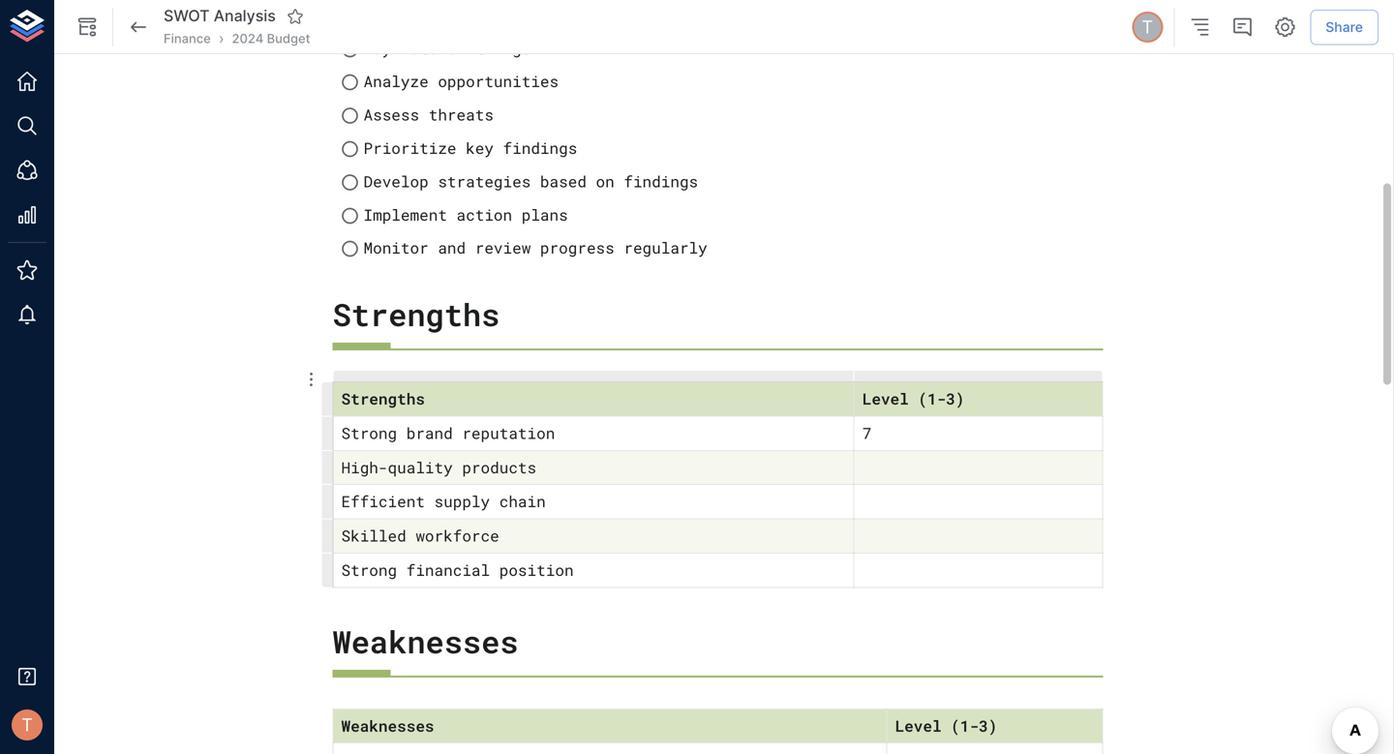 Task type: locate. For each thing, give the bounding box(es) containing it.
quality
[[388, 457, 453, 478]]

level
[[863, 388, 909, 409], [896, 716, 942, 736]]

0 vertical spatial (1-
[[919, 388, 947, 409]]

level for weaknesses
[[896, 716, 942, 736]]

buy lots of things
[[364, 38, 531, 58]]

2024
[[232, 31, 264, 46]]

1 vertical spatial strengths
[[341, 388, 425, 409]]

7
[[863, 423, 872, 444]]

swot analysis
[[164, 6, 276, 25]]

level for strengths
[[863, 388, 909, 409]]

develop
[[364, 171, 429, 192]]

brand
[[407, 423, 453, 444]]

unchecked image for prioritize key findings
[[341, 139, 360, 159]]

analysis
[[214, 6, 276, 25]]

budget
[[267, 31, 310, 46]]

1 vertical spatial 3)
[[979, 716, 998, 736]]

strengths
[[333, 294, 500, 335], [341, 388, 425, 409]]

2 unchecked image from the top
[[341, 73, 360, 92]]

0 vertical spatial level (1-3)
[[863, 388, 965, 409]]

0 vertical spatial findings
[[503, 138, 578, 158]]

0 horizontal spatial findings
[[503, 138, 578, 158]]

unchecked image left monitor
[[341, 239, 360, 259]]

unchecked image left prioritize
[[341, 139, 360, 159]]

implement
[[364, 204, 447, 225]]

1 horizontal spatial findings
[[624, 171, 699, 192]]

1 vertical spatial unchecked image
[[341, 206, 360, 225]]

2 vertical spatial unchecked image
[[341, 239, 360, 259]]

0 horizontal spatial (1-
[[919, 388, 947, 409]]

efficient supply chain
[[341, 491, 546, 512]]

strengths up brand
[[341, 388, 425, 409]]

prioritize key findings
[[364, 138, 578, 158]]

0 vertical spatial t button
[[1130, 9, 1167, 46]]

1 vertical spatial level (1-3)
[[896, 716, 998, 736]]

strong
[[341, 423, 397, 444], [341, 560, 397, 581]]

reputation
[[462, 423, 555, 444]]

swot
[[164, 6, 210, 25]]

high-quality products
[[341, 457, 537, 478]]

position
[[500, 560, 574, 581]]

1 vertical spatial level
[[896, 716, 942, 736]]

unchecked image left develop
[[341, 173, 360, 192]]

1 vertical spatial weaknesses
[[341, 716, 434, 736]]

go back image
[[127, 15, 150, 39]]

(1-
[[919, 388, 947, 409], [951, 716, 979, 736]]

strong down skilled
[[341, 560, 397, 581]]

chain
[[500, 491, 546, 512]]

t button
[[1130, 9, 1167, 46], [6, 704, 48, 747]]

4 unchecked image from the top
[[341, 139, 360, 159]]

0 vertical spatial unchecked image
[[341, 173, 360, 192]]

t
[[1142, 16, 1154, 38], [21, 715, 33, 736]]

0 horizontal spatial t
[[21, 715, 33, 736]]

weaknesses
[[333, 621, 519, 662], [341, 716, 434, 736]]

things
[[475, 38, 531, 58]]

(1- for strengths
[[919, 388, 947, 409]]

unchecked image left the buy
[[341, 40, 360, 59]]

show wiki image
[[76, 15, 99, 39]]

1 strong from the top
[[341, 423, 397, 444]]

findings up the develop strategies based on findings
[[503, 138, 578, 158]]

level (1-3)
[[863, 388, 965, 409], [896, 716, 998, 736]]

1 unchecked image from the top
[[341, 173, 360, 192]]

3) for weaknesses
[[979, 716, 998, 736]]

strong up the high-
[[341, 423, 397, 444]]

3 unchecked image from the top
[[341, 106, 360, 126]]

0 vertical spatial level
[[863, 388, 909, 409]]

strengths down monitor
[[333, 294, 500, 335]]

unchecked image left analyze
[[341, 73, 360, 92]]

opportunities
[[438, 71, 559, 92]]

comments image
[[1231, 15, 1255, 39]]

3)
[[947, 388, 965, 409], [979, 716, 998, 736]]

2 unchecked image from the top
[[341, 206, 360, 225]]

strategies
[[438, 171, 531, 192]]

skilled
[[341, 526, 407, 546]]

findings right on
[[624, 171, 699, 192]]

develop strategies based on findings
[[364, 171, 699, 192]]

settings image
[[1274, 15, 1297, 39]]

1 vertical spatial strong
[[341, 560, 397, 581]]

1 horizontal spatial 3)
[[979, 716, 998, 736]]

1 vertical spatial t
[[21, 715, 33, 736]]

lots
[[401, 38, 438, 58]]

finance › 2024 budget
[[164, 29, 310, 48]]

analyze opportunities
[[364, 71, 559, 92]]

0 vertical spatial strong
[[341, 423, 397, 444]]

strong brand reputation
[[341, 423, 555, 444]]

2 strong from the top
[[341, 560, 397, 581]]

supply
[[434, 491, 490, 512]]

0 vertical spatial 3)
[[947, 388, 965, 409]]

unchecked image for analyze opportunities
[[341, 73, 360, 92]]

level (1-3) for weaknesses
[[896, 716, 998, 736]]

1 horizontal spatial t
[[1142, 16, 1154, 38]]

progress
[[540, 238, 615, 258]]

0 horizontal spatial 3)
[[947, 388, 965, 409]]

3 unchecked image from the top
[[341, 239, 360, 259]]

strong for strong brand reputation
[[341, 423, 397, 444]]

unchecked image left implement on the top left of the page
[[341, 206, 360, 225]]

efficient
[[341, 491, 425, 512]]

finance link
[[164, 30, 211, 48]]

finance
[[164, 31, 211, 46]]

1 unchecked image from the top
[[341, 40, 360, 59]]

implement action plans
[[364, 204, 568, 225]]

unchecked image
[[341, 40, 360, 59], [341, 73, 360, 92], [341, 106, 360, 126], [341, 139, 360, 159]]

1 vertical spatial findings
[[624, 171, 699, 192]]

financial
[[407, 560, 490, 581]]

1 horizontal spatial (1-
[[951, 716, 979, 736]]

0 horizontal spatial t button
[[6, 704, 48, 747]]

unchecked image
[[341, 173, 360, 192], [341, 206, 360, 225], [341, 239, 360, 259]]

findings
[[503, 138, 578, 158], [624, 171, 699, 192]]

analyze
[[364, 71, 429, 92]]

unchecked image left assess
[[341, 106, 360, 126]]

t for the rightmost t button
[[1142, 16, 1154, 38]]

0 vertical spatial t
[[1142, 16, 1154, 38]]

1 vertical spatial (1-
[[951, 716, 979, 736]]



Task type: vqa. For each thing, say whether or not it's contained in the screenshot.
the "you"
no



Task type: describe. For each thing, give the bounding box(es) containing it.
unchecked image for buy lots of things
[[341, 40, 360, 59]]

assess
[[364, 104, 420, 125]]

monitor
[[364, 238, 429, 258]]

threats
[[429, 104, 494, 125]]

high-
[[341, 457, 388, 478]]

regularly
[[624, 238, 708, 258]]

1 horizontal spatial t button
[[1130, 9, 1167, 46]]

skilled workforce
[[341, 526, 500, 546]]

0 vertical spatial weaknesses
[[333, 621, 519, 662]]

based
[[540, 171, 587, 192]]

workforce
[[416, 526, 500, 546]]

(1- for weaknesses
[[951, 716, 979, 736]]

2024 budget link
[[232, 30, 310, 48]]

products
[[462, 457, 537, 478]]

t for the bottommost t button
[[21, 715, 33, 736]]

strong for strong financial position
[[341, 560, 397, 581]]

key
[[466, 138, 494, 158]]

0 vertical spatial strengths
[[333, 294, 500, 335]]

unchecked image for develop
[[341, 173, 360, 192]]

favorite image
[[287, 8, 304, 25]]

›
[[219, 29, 224, 48]]

action
[[457, 204, 513, 225]]

of
[[447, 38, 466, 58]]

3) for strengths
[[947, 388, 965, 409]]

share
[[1326, 19, 1364, 35]]

and
[[438, 238, 466, 258]]

table of contents image
[[1189, 15, 1212, 39]]

monitor and review progress regularly
[[364, 238, 708, 258]]

1 vertical spatial t button
[[6, 704, 48, 747]]

level (1-3) for strengths
[[863, 388, 965, 409]]

share button
[[1311, 9, 1379, 45]]

unchecked image for monitor
[[341, 239, 360, 259]]

on
[[596, 171, 615, 192]]

strong financial position
[[341, 560, 574, 581]]

prioritize
[[364, 138, 457, 158]]

buy
[[364, 38, 392, 58]]

plans
[[522, 204, 568, 225]]

review
[[475, 238, 531, 258]]

assess threats
[[364, 104, 494, 125]]

unchecked image for assess threats
[[341, 106, 360, 126]]

unchecked image for implement
[[341, 206, 360, 225]]



